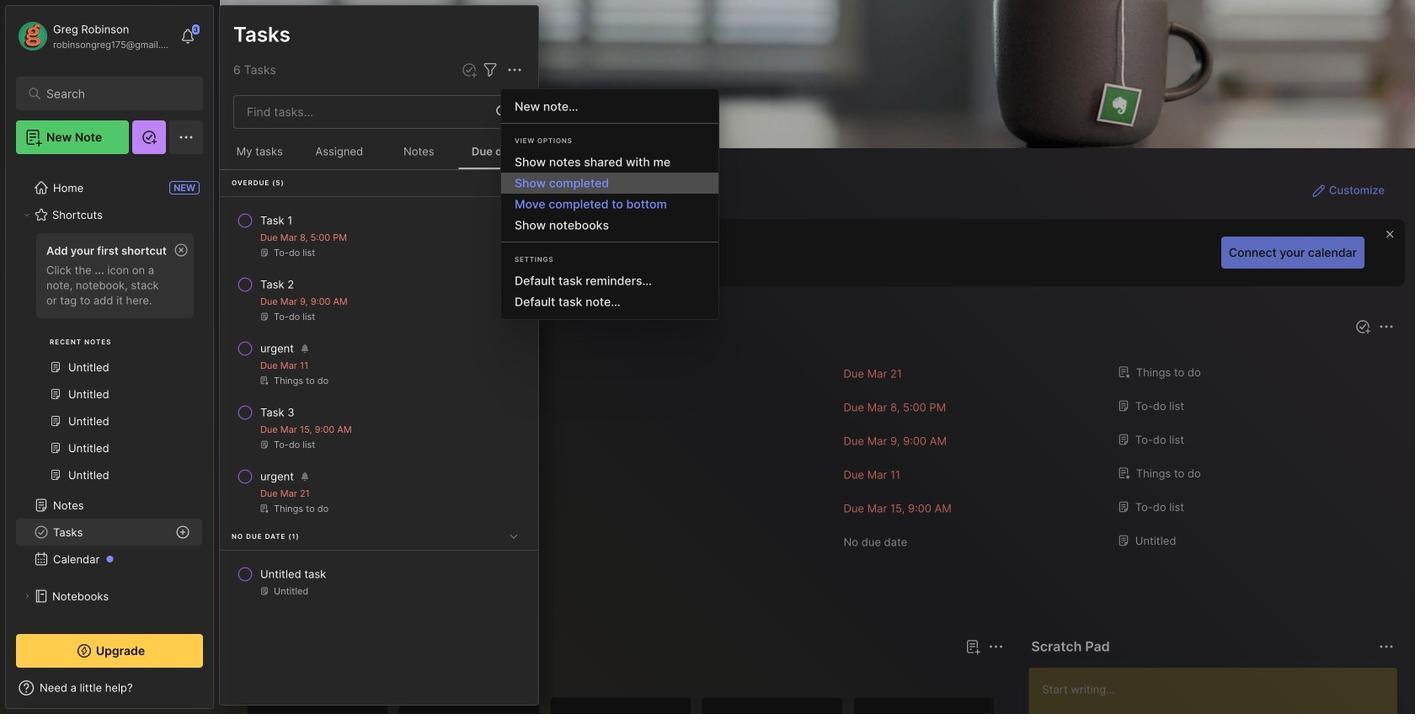 Task type: describe. For each thing, give the bounding box(es) containing it.
tree inside the main element
[[6, 164, 213, 701]]

5 row from the top
[[227, 462, 532, 522]]

2 dropdown list menu from the top
[[501, 271, 719, 313]]

collapse 05_nodate image
[[506, 528, 522, 545]]

1 dropdown list menu from the top
[[501, 152, 719, 236]]

2 row from the top
[[227, 270, 532, 330]]

task 3 3 cell
[[260, 404, 294, 421]]

Start writing… text field
[[1042, 668, 1397, 714]]

group inside tree
[[16, 228, 202, 499]]

task 1 0 cell
[[260, 212, 293, 229]]

click to collapse image
[[213, 683, 225, 703]]

Find tasks… text field
[[237, 98, 486, 126]]

more actions and view options image
[[505, 60, 525, 80]]

task 2 1 cell
[[260, 276, 294, 293]]

urgent 4 cell
[[260, 468, 294, 485]]

3 row from the top
[[227, 334, 532, 394]]



Task type: vqa. For each thing, say whether or not it's contained in the screenshot.
New Task icon
yes



Task type: locate. For each thing, give the bounding box(es) containing it.
expand notebooks image
[[22, 591, 32, 602]]

0 vertical spatial dropdown list menu
[[501, 152, 719, 236]]

row
[[227, 206, 532, 266], [227, 270, 532, 330], [227, 334, 532, 394], [227, 398, 532, 458], [227, 462, 532, 522], [227, 559, 532, 605]]

row group
[[220, 170, 538, 619], [247, 357, 1399, 559], [247, 698, 1415, 714]]

4 row from the top
[[227, 398, 532, 458]]

dropdown list menu
[[501, 152, 719, 236], [501, 271, 719, 313]]

More actions and view options field
[[500, 60, 525, 80]]

tree
[[6, 164, 213, 701]]

WHAT'S NEW field
[[6, 675, 213, 702]]

Account field
[[16, 19, 172, 53]]

untitled task 0 cell
[[260, 566, 326, 583]]

urgent 2 cell
[[260, 340, 294, 357]]

0 vertical spatial new task image
[[461, 62, 478, 78]]

1 row from the top
[[227, 206, 532, 266]]

none search field inside the main element
[[46, 83, 181, 104]]

0 horizontal spatial new task image
[[461, 62, 478, 78]]

1 horizontal spatial new task image
[[1355, 318, 1372, 335]]

main element
[[0, 0, 219, 714]]

new task image
[[461, 62, 478, 78], [1355, 318, 1372, 335]]

None search field
[[46, 83, 181, 104]]

6 row from the top
[[227, 559, 532, 605]]

filter tasks image
[[480, 60, 500, 80]]

1 vertical spatial new task image
[[1355, 318, 1372, 335]]

1 vertical spatial dropdown list menu
[[501, 271, 719, 313]]

tab
[[306, 667, 375, 687]]

menu item
[[501, 173, 719, 194]]

Search text field
[[46, 86, 181, 102]]

group
[[16, 228, 202, 499]]

Filter tasks field
[[480, 60, 500, 80]]

collapse 00_overdue image
[[506, 174, 522, 191]]



